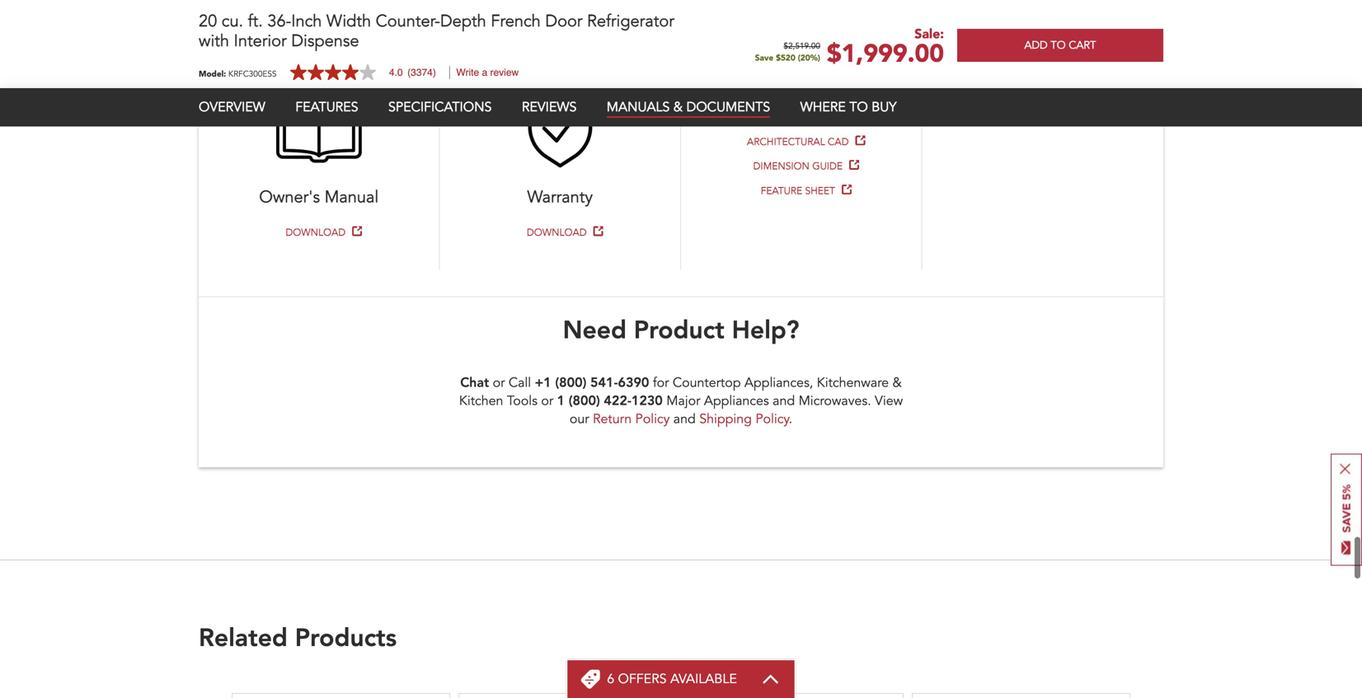 Task type: vqa. For each thing, say whether or not it's contained in the screenshot.
potatoes.
no



Task type: locate. For each thing, give the bounding box(es) containing it.
policy
[[635, 410, 670, 428], [756, 410, 789, 428]]

(20%)
[[798, 52, 820, 63]]

add to cart
[[1025, 38, 1096, 53]]

(800)
[[555, 377, 587, 390], [569, 395, 600, 408]]

ft.
[[248, 10, 263, 33]]

write a review
[[456, 67, 519, 78]]

additional documents
[[719, 71, 884, 93]]

manual
[[325, 186, 379, 209]]

and left shipping
[[674, 410, 696, 428]]

1 horizontal spatial download
[[527, 226, 587, 240]]

0 vertical spatial &
[[674, 98, 683, 116]]

download link
[[286, 226, 346, 240], [527, 226, 587, 240]]

0 vertical spatial documents
[[800, 71, 884, 93]]

model: krfc300ess
[[199, 68, 277, 79]]

& right manuals
[[674, 98, 683, 116]]

0 horizontal spatial &
[[674, 98, 683, 116]]

promo tag image
[[581, 670, 600, 689]]

0 horizontal spatial policy
[[635, 410, 670, 428]]

$520
[[776, 52, 796, 63]]

download down the warranty
[[527, 226, 587, 240]]

features link
[[295, 98, 358, 116]]

0 vertical spatial (800)
[[555, 377, 587, 390]]

documents down 'additional'
[[686, 98, 770, 116]]

documents
[[800, 71, 884, 93], [686, 98, 770, 116]]

countertop
[[673, 374, 741, 392]]

0 horizontal spatial and
[[674, 410, 696, 428]]

owner's
[[259, 186, 320, 209]]

1 horizontal spatial download link
[[527, 226, 587, 240]]

guide
[[815, 111, 846, 124], [812, 160, 843, 173]]

 image up the warranty
[[517, 82, 603, 168]]

download link down the warranty
[[527, 226, 587, 240]]

download down owner's manual
[[286, 226, 346, 240]]

or left call
[[493, 374, 505, 392]]

1 horizontal spatial and
[[773, 392, 795, 410]]

guide up sheet
[[812, 160, 843, 173]]

and for microwaves.
[[773, 392, 795, 410]]

features
[[295, 98, 358, 116]]

or
[[493, 374, 505, 392], [541, 392, 553, 410]]

and right appliances
[[773, 392, 795, 410]]

interior
[[234, 30, 287, 52]]

heading containing 6
[[607, 670, 737, 689]]

0 horizontal spatial download link
[[286, 226, 346, 240]]

to
[[1051, 38, 1066, 53]]

1 horizontal spatial documents
[[800, 71, 884, 93]]

&
[[674, 98, 683, 116], [893, 374, 902, 392]]

 image for warranty
[[517, 82, 603, 168]]

return
[[593, 410, 632, 428]]

quick start guide link
[[750, 111, 846, 124]]

architectural
[[747, 135, 825, 149]]

heading
[[607, 670, 737, 689]]

cad
[[828, 135, 849, 149]]

 image
[[276, 82, 362, 168], [517, 82, 603, 168]]

6
[[607, 670, 614, 689]]

2 policy from the left
[[756, 410, 789, 428]]

download
[[286, 226, 346, 240], [527, 226, 587, 240]]

2 download from the left
[[527, 226, 587, 240]]

0 horizontal spatial documents
[[686, 98, 770, 116]]

1  image from the left
[[276, 82, 362, 168]]

or left the 1
[[541, 392, 553, 410]]

1 horizontal spatial or
[[541, 392, 553, 410]]

manuals
[[607, 98, 670, 116]]

and inside major appliances and microwaves. view our
[[773, 392, 795, 410]]

(800) inside chat or call +1 (800) 541-6390
[[555, 377, 587, 390]]

french
[[491, 10, 541, 33]]

download link down owner's manual
[[286, 226, 346, 240]]

0 horizontal spatial download
[[286, 226, 346, 240]]

+1
[[535, 377, 551, 390]]

major appliances and microwaves. view our
[[570, 392, 903, 428]]

2  image from the left
[[517, 82, 603, 168]]

related products
[[199, 628, 397, 653]]

1 horizontal spatial policy
[[756, 410, 789, 428]]

buy
[[872, 98, 897, 116]]

documents up where to buy
[[800, 71, 884, 93]]

1 download from the left
[[286, 226, 346, 240]]

need
[[563, 320, 627, 345]]

guide up cad
[[815, 111, 846, 124]]

& right kitchenware
[[893, 374, 902, 392]]

close image
[[1340, 464, 1351, 475]]

download for warranty
[[527, 226, 587, 240]]

1 vertical spatial &
[[893, 374, 902, 392]]

quick start guide
[[750, 111, 846, 124]]

and for shipping
[[674, 410, 696, 428]]

depth
[[440, 10, 486, 33]]

quick
[[750, 111, 781, 124]]

policy down 1230
[[635, 410, 670, 428]]

0 horizontal spatial  image
[[276, 82, 362, 168]]

2 download link from the left
[[527, 226, 587, 240]]

1 download link from the left
[[286, 226, 346, 240]]

(800) up the 1
[[555, 377, 587, 390]]

policy down appliances,
[[756, 410, 789, 428]]

add to cart button
[[957, 29, 1164, 62]]

reviews
[[522, 98, 577, 116]]

manuals & documents link
[[607, 98, 770, 118]]

(800) up our
[[569, 395, 600, 408]]

 image up owner's manual
[[276, 82, 362, 168]]

1 horizontal spatial  image
[[517, 82, 603, 168]]

1 horizontal spatial &
[[893, 374, 902, 392]]

.
[[789, 410, 793, 428]]

model:
[[199, 68, 226, 79]]

and
[[773, 392, 795, 410], [674, 410, 696, 428]]

shipping
[[699, 410, 752, 428]]

door
[[545, 10, 583, 33]]



Task type: describe. For each thing, give the bounding box(es) containing it.
dimension guide
[[753, 160, 843, 173]]

microwaves.
[[799, 392, 871, 410]]

sale: $1,999.00
[[827, 25, 944, 71]]

architectural cad link
[[747, 135, 849, 149]]

for
[[653, 374, 669, 392]]

architectural cad
[[747, 135, 849, 149]]

1 vertical spatial (800)
[[569, 395, 600, 408]]

return policy and shipping policy .
[[593, 410, 793, 428]]

return policy link
[[593, 410, 670, 428]]

(3374)
[[407, 67, 436, 78]]

& inside manuals & documents link
[[674, 98, 683, 116]]

20 cu. ft. 36-inch width counter-depth french door refrigerator with interior dispense
[[199, 10, 674, 52]]

1
[[557, 395, 565, 408]]

inch
[[291, 10, 322, 33]]

sheet
[[805, 184, 835, 198]]

available
[[670, 670, 737, 689]]

major
[[666, 392, 700, 410]]

specifications
[[388, 98, 492, 116]]

our
[[570, 410, 589, 428]]

need product help?
[[563, 320, 799, 345]]

0 vertical spatial guide
[[815, 111, 846, 124]]

or inside the for countertop appliances, kitchenware & kitchen tools or
[[541, 392, 553, 410]]

where
[[800, 98, 846, 116]]

cu.
[[222, 10, 243, 33]]

36-
[[267, 10, 291, 33]]

download for owner's manual
[[286, 226, 346, 240]]

reviews link
[[522, 98, 577, 116]]

kitchen
[[459, 392, 503, 410]]

0 horizontal spatial or
[[493, 374, 505, 392]]

additional
[[719, 71, 795, 93]]

6 offers available
[[607, 670, 737, 689]]

overview link
[[199, 98, 265, 116]]

products
[[295, 628, 397, 653]]

appliances
[[704, 392, 769, 410]]

krfc300ess
[[228, 68, 277, 79]]

1 (800) 422-1230
[[557, 395, 663, 408]]

1 vertical spatial guide
[[812, 160, 843, 173]]

feature sheet link
[[761, 184, 835, 198]]

for countertop appliances, kitchenware & kitchen tools or
[[459, 374, 902, 410]]

manuals & documents
[[607, 98, 770, 116]]

overview
[[199, 98, 265, 116]]

view
[[875, 392, 903, 410]]

 image for owner's manual
[[276, 82, 362, 168]]

save
[[755, 52, 774, 63]]

$1,999.00
[[827, 37, 944, 71]]

1 vertical spatial documents
[[686, 98, 770, 116]]

specifications link
[[388, 98, 492, 116]]

422-
[[604, 395, 632, 408]]

write
[[456, 67, 479, 78]]

start
[[784, 111, 813, 124]]

sale:
[[915, 25, 944, 43]]

dispense
[[291, 30, 359, 52]]

write a review button
[[456, 67, 519, 78]]

add
[[1025, 38, 1048, 53]]

1230
[[632, 395, 663, 408]]

20
[[199, 10, 217, 33]]

call
[[509, 374, 531, 392]]

cart
[[1069, 38, 1096, 53]]

$2,519.00
[[784, 42, 820, 51]]

review
[[490, 67, 519, 78]]

541-
[[590, 377, 618, 390]]

appliances,
[[745, 374, 813, 392]]

feature
[[761, 184, 802, 198]]

to
[[850, 98, 868, 116]]

chat
[[460, 377, 489, 390]]

download link for owner's manual
[[286, 226, 346, 240]]

dimension guide link
[[753, 160, 843, 173]]

6390
[[618, 377, 649, 390]]

a
[[482, 67, 487, 78]]

chevron icon image
[[762, 675, 780, 684]]

dimension
[[753, 160, 810, 173]]

& inside the for countertop appliances, kitchenware & kitchen tools or
[[893, 374, 902, 392]]

counter-
[[376, 10, 440, 33]]

warranty
[[527, 186, 593, 209]]

kitchenware
[[817, 374, 889, 392]]

download link for warranty
[[527, 226, 587, 240]]

offers
[[618, 670, 667, 689]]

with
[[199, 30, 229, 52]]

1 policy from the left
[[635, 410, 670, 428]]

chat or call +1 (800) 541-6390
[[460, 374, 649, 392]]

width
[[327, 10, 371, 33]]

tools
[[507, 392, 538, 410]]

where to buy
[[800, 98, 897, 116]]

product
[[634, 320, 725, 345]]

$2,519.00 save $520 (20%)
[[755, 42, 820, 63]]

4.0 (3374)
[[389, 67, 436, 78]]

refrigerator
[[587, 10, 674, 33]]

help?
[[732, 320, 799, 345]]

feature sheet
[[761, 184, 835, 198]]

where to buy link
[[800, 98, 897, 116]]

related
[[199, 628, 288, 653]]



